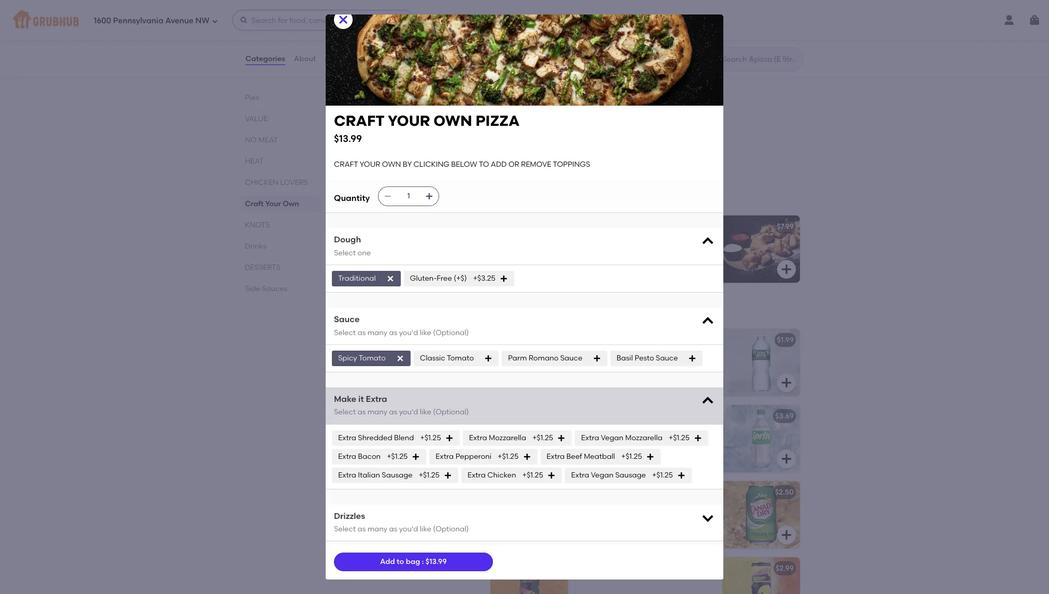 Task type: locate. For each thing, give the bounding box(es) containing it.
2 $2.99 from the left
[[776, 564, 794, 573]]

0 horizontal spatial sausage
[[382, 471, 413, 479]]

drinks inside tab
[[245, 242, 266, 251]]

2 like from the top
[[420, 408, 431, 417]]

to inside craft your own by clicking below to add or remove toppings
[[378, 134, 389, 143]]

gluten-
[[410, 274, 437, 283]]

pizza
[[420, 109, 442, 118], [476, 112, 520, 129]]

craft
[[342, 78, 371, 91], [245, 199, 264, 208]]

extra for extra pepperoni
[[436, 452, 454, 461]]

+$1.25 for extra bacon
[[387, 452, 408, 461]]

1 vertical spatial own
[[283, 199, 299, 208]]

chicken
[[245, 178, 279, 187]]

sauce down $4.99
[[560, 354, 583, 362]]

gluten-free (+$)
[[410, 274, 467, 283]]

extra mozzarella
[[469, 433, 526, 442]]

:
[[422, 557, 424, 566]]

tomato for spicy tomato
[[359, 354, 386, 362]]

2 vertical spatial like
[[420, 525, 431, 534]]

mozzarella up the chicken
[[489, 433, 526, 442]]

tomato
[[359, 354, 386, 362], [447, 354, 474, 362]]

bag
[[406, 557, 420, 566]]

like inside drizzles select as many as you'd like (optional)
[[420, 525, 431, 534]]

your up craft your own pizza
[[374, 78, 398, 91]]

0 horizontal spatial own
[[283, 199, 299, 208]]

0 horizontal spatial by
[[403, 160, 412, 169]]

1 horizontal spatial $3.69
[[775, 412, 794, 421]]

0 vertical spatial $3.69
[[775, 412, 794, 421]]

one
[[358, 248, 371, 257]]

0 horizontal spatial or
[[408, 134, 419, 143]]

2 tomato from the left
[[447, 354, 474, 362]]

many up spicy tomato
[[368, 328, 388, 337]]

1 horizontal spatial add
[[491, 160, 507, 169]]

side
[[245, 284, 260, 293]]

extra pepperoni
[[436, 452, 492, 461]]

extra for extra beef meatball
[[547, 452, 565, 461]]

craft your own pizza $13.99
[[334, 112, 520, 144]]

drinks
[[245, 242, 266, 251], [342, 305, 377, 318]]

+$1.25 for extra shredded blend
[[420, 433, 441, 442]]

3 many from the top
[[368, 525, 388, 534]]

bottled inside bottled coke button
[[351, 412, 384, 421]]

0 horizontal spatial below
[[351, 134, 377, 143]]

bottled sprite image
[[723, 405, 800, 472]]

$4.99
[[544, 336, 562, 344]]

like right 1l
[[420, 328, 431, 337]]

you'd inside make it extra select as many as you'd like (optional)
[[399, 408, 418, 417]]

drinks tab
[[245, 241, 318, 252]]

0 horizontal spatial remove
[[421, 134, 451, 143]]

basil
[[617, 354, 633, 362]]

0 vertical spatial or
[[408, 134, 419, 143]]

sausage up bottled fanta orange
[[382, 471, 413, 479]]

sauce
[[334, 314, 360, 324], [560, 354, 583, 362], [656, 354, 678, 362]]

1 you'd from the top
[[399, 328, 418, 337]]

1 vertical spatial $13.99
[[426, 557, 447, 566]]

extra for extra shredded blend
[[338, 433, 356, 442]]

extra down "pepperoni"
[[468, 471, 486, 479]]

basil pesto sauce
[[617, 354, 678, 362]]

sauce down water
[[656, 354, 678, 362]]

gnarlic knots
[[583, 222, 644, 231]]

as up add
[[389, 525, 397, 534]]

search icon image
[[706, 53, 718, 65]]

select inside drizzles select as many as you'd like (optional)
[[334, 525, 356, 534]]

select for dough
[[334, 248, 356, 257]]

craft inside craft your own pizza $13.99
[[334, 112, 385, 129]]

below
[[351, 134, 377, 143], [451, 160, 477, 169]]

1 horizontal spatial sauce
[[560, 354, 583, 362]]

1l
[[403, 336, 410, 344]]

0 horizontal spatial to
[[378, 134, 389, 143]]

extra right the it in the bottom left of the page
[[366, 394, 387, 404]]

0 vertical spatial remove
[[421, 134, 451, 143]]

many up add
[[368, 525, 388, 534]]

(optional) inside drizzles select as many as you'd like (optional)
[[433, 525, 469, 534]]

pizza inside craft your own pizza $13.99
[[476, 112, 520, 129]]

many for sauce
[[368, 328, 388, 337]]

2 sausage from the left
[[615, 471, 646, 479]]

4 select from the top
[[334, 525, 356, 534]]

1 vertical spatial like
[[420, 408, 431, 417]]

0 horizontal spatial $2.99
[[544, 564, 562, 573]]

1 vertical spatial you'd
[[399, 408, 418, 417]]

(optional) inside sauce select as many as you'd like (optional)
[[433, 328, 469, 337]]

you'd
[[399, 328, 418, 337], [399, 408, 418, 417], [399, 525, 418, 534]]

you'd inside drizzles select as many as you'd like (optional)
[[399, 525, 418, 534]]

select down dough on the top of the page
[[334, 248, 356, 257]]

bottled spring water image
[[723, 329, 800, 396]]

1 vertical spatial craft
[[245, 199, 264, 208]]

sausage
[[382, 471, 413, 479], [615, 471, 646, 479]]

lovers
[[280, 178, 308, 187]]

$2.99
[[544, 564, 562, 573], [776, 564, 794, 573]]

1 vertical spatial toppings
[[553, 160, 590, 169]]

1 horizontal spatial toppings
[[553, 160, 590, 169]]

+$1.25 for extra italian sausage
[[419, 471, 440, 479]]

+$1.25
[[420, 433, 441, 442], [533, 433, 553, 442], [669, 433, 690, 442], [387, 452, 408, 461], [498, 452, 519, 461], [621, 452, 642, 461], [419, 471, 440, 479], [523, 471, 543, 479], [652, 471, 673, 479]]

like right the coke
[[420, 408, 431, 417]]

0 horizontal spatial pizza
[[420, 109, 442, 118]]

toppings
[[351, 145, 388, 154], [553, 160, 590, 169]]

toppings inside craft your own by clicking below to add or remove toppings
[[351, 145, 388, 154]]

orange
[[412, 488, 444, 497]]

vegan knots image
[[491, 215, 568, 283]]

bottled for bottled spring water
[[583, 336, 616, 344]]

1 vertical spatial $3.69
[[543, 488, 562, 497]]

sauce up smartwater
[[334, 314, 360, 324]]

1 mozzarella from the left
[[489, 433, 526, 442]]

vegan up ginger ale
[[591, 471, 614, 479]]

1 select from the top
[[334, 248, 356, 257]]

knots
[[342, 191, 382, 204], [245, 221, 270, 229], [379, 222, 404, 231], [619, 222, 644, 231]]

meat
[[258, 136, 278, 145]]

mozzarella
[[489, 433, 526, 442], [625, 433, 663, 442]]

1 tomato from the left
[[359, 354, 386, 362]]

knots down craft your own "tab"
[[245, 221, 270, 229]]

0 horizontal spatial your
[[265, 199, 281, 208]]

your inside "tab"
[[265, 199, 281, 208]]

1 sausage from the left
[[382, 471, 413, 479]]

craft your own up craft your own pizza
[[342, 78, 425, 91]]

extra up meatball
[[581, 433, 599, 442]]

bottled
[[583, 336, 616, 344], [351, 412, 384, 421], [351, 488, 384, 497]]

0 vertical spatial drinks
[[245, 242, 266, 251]]

tomato down smartwater
[[359, 354, 386, 362]]

craft
[[351, 109, 375, 118], [334, 112, 385, 129], [351, 124, 375, 133], [334, 160, 358, 169]]

extra for extra italian sausage
[[338, 471, 356, 479]]

bottled coke image
[[491, 405, 568, 472]]

craft your own by clicking below to add or remove toppings down craft your own pizza $13.99
[[334, 160, 590, 169]]

fruit
[[416, 564, 437, 573]]

0 horizontal spatial mozzarella
[[489, 433, 526, 442]]

1 vertical spatial to
[[479, 160, 489, 169]]

2 horizontal spatial sauce
[[656, 354, 678, 362]]

vegan for mozzarella
[[601, 433, 624, 442]]

1 (optional) from the top
[[433, 328, 469, 337]]

2 vertical spatial you'd
[[399, 525, 418, 534]]

2 vertical spatial (optional)
[[433, 525, 469, 534]]

0 vertical spatial vegan
[[601, 433, 624, 442]]

craft your own tab
[[245, 198, 318, 209]]

as down the it in the bottom left of the page
[[358, 408, 366, 417]]

+$1.25 for extra beef meatball
[[621, 452, 642, 461]]

Search &pizza (E Street) search field
[[722, 54, 801, 64]]

like up :
[[420, 525, 431, 534]]

extra left italian
[[338, 471, 356, 479]]

1 horizontal spatial craft
[[342, 78, 371, 91]]

main navigation navigation
[[0, 0, 1049, 40]]

bottled for bottled fanta orange
[[351, 488, 384, 497]]

bottled fanta orange image
[[491, 481, 568, 549]]

side sauces
[[245, 284, 288, 293]]

0 horizontal spatial $13.99
[[334, 132, 362, 144]]

spring
[[618, 336, 646, 344]]

1 vertical spatial vegan
[[591, 471, 614, 479]]

your
[[377, 109, 398, 118], [388, 112, 430, 129], [376, 124, 397, 133], [360, 160, 380, 169]]

many for drizzles
[[368, 525, 388, 534]]

extra up "pepperoni"
[[469, 433, 487, 442]]

as up spicy tomato
[[358, 328, 366, 337]]

own down lovers
[[283, 199, 299, 208]]

pies
[[245, 93, 259, 102]]

craft your own down the chicken lovers
[[245, 199, 299, 208]]

1 horizontal spatial tomato
[[447, 354, 474, 362]]

1 horizontal spatial craft your own
[[342, 78, 425, 91]]

extra
[[366, 394, 387, 404], [338, 433, 356, 442], [469, 433, 487, 442], [581, 433, 599, 442], [338, 452, 356, 461], [436, 452, 454, 461], [547, 452, 565, 461], [338, 471, 356, 479], [468, 471, 486, 479], [571, 471, 589, 479]]

select up the spicy
[[334, 328, 356, 337]]

ginger ale
[[583, 488, 620, 497]]

1 horizontal spatial $13.99
[[426, 557, 447, 566]]

$13.99 inside craft your own pizza $13.99
[[334, 132, 362, 144]]

tomato right classic
[[447, 354, 474, 362]]

1 vertical spatial by
[[403, 160, 412, 169]]

select inside dough select one
[[334, 248, 356, 257]]

1 vertical spatial many
[[368, 408, 388, 417]]

craft your own
[[342, 78, 425, 91], [245, 199, 299, 208]]

select down drizzles
[[334, 525, 356, 534]]

0 horizontal spatial craft
[[245, 199, 264, 208]]

craft down chicken
[[245, 199, 264, 208]]

to
[[378, 134, 389, 143], [479, 160, 489, 169]]

1 horizontal spatial or
[[509, 160, 519, 169]]

your inside craft your own pizza $13.99
[[388, 112, 430, 129]]

1 horizontal spatial by
[[419, 124, 429, 133]]

craft your own pizza image
[[491, 103, 568, 170]]

2 select from the top
[[334, 328, 356, 337]]

remove
[[421, 134, 451, 143], [521, 160, 551, 169]]

craft your own by clicking below to add or remove toppings down craft your own pizza
[[351, 124, 466, 154]]

0 vertical spatial craft your own by clicking below to add or remove toppings
[[351, 124, 466, 154]]

$13.99 for add to bag
[[426, 557, 447, 566]]

3 like from the top
[[420, 525, 431, 534]]

drinks up desserts
[[245, 242, 266, 251]]

1 horizontal spatial pizza
[[476, 112, 520, 129]]

extra left "pepperoni"
[[436, 452, 454, 461]]

1 vertical spatial drinks
[[342, 305, 377, 318]]

1 vertical spatial craft your own
[[245, 199, 299, 208]]

extra left bacon
[[338, 452, 356, 461]]

0 vertical spatial bottled
[[583, 336, 616, 344]]

as
[[358, 328, 366, 337], [389, 328, 397, 337], [358, 408, 366, 417], [389, 408, 397, 417], [358, 525, 366, 534], [389, 525, 397, 534]]

(optional) up classic tomato
[[433, 328, 469, 337]]

2 mozzarella from the left
[[625, 433, 663, 442]]

sauce for basil pesto sauce
[[656, 354, 678, 362]]

craft your own inside "tab"
[[245, 199, 299, 208]]

your down the chicken lovers
[[265, 199, 281, 208]]

many inside drizzles select as many as you'd like (optional)
[[368, 525, 388, 534]]

$3.69 for bottled fanta orange image
[[543, 488, 562, 497]]

0 vertical spatial (optional)
[[433, 328, 469, 337]]

drinks down traditional
[[342, 305, 377, 318]]

remove inside craft your own by clicking below to add or remove toppings
[[421, 134, 451, 143]]

$7.99 for vegan knots
[[545, 222, 562, 231]]

bottled left spring
[[583, 336, 616, 344]]

1 like from the top
[[420, 328, 431, 337]]

select for sauce
[[334, 328, 356, 337]]

spicy
[[338, 354, 357, 362]]

1 vertical spatial your
[[265, 199, 281, 208]]

0 vertical spatial craft
[[342, 78, 371, 91]]

0 vertical spatial $13.99
[[334, 132, 362, 144]]

clicking
[[430, 124, 466, 133], [414, 160, 450, 169]]

0 horizontal spatial add
[[390, 134, 406, 143]]

many up extra shredded blend
[[368, 408, 388, 417]]

0 vertical spatial craft your own
[[342, 78, 425, 91]]

own
[[400, 109, 419, 118], [434, 112, 472, 129], [399, 124, 418, 133], [382, 160, 401, 169]]

avenue
[[165, 16, 194, 25]]

0 vertical spatial by
[[419, 124, 429, 133]]

$13.99 for craft your own pizza
[[334, 132, 362, 144]]

1 many from the top
[[368, 328, 388, 337]]

your inside craft your own by clicking below to add or remove toppings
[[376, 124, 397, 133]]

0 vertical spatial own
[[401, 78, 425, 91]]

$13.99
[[334, 132, 362, 144], [426, 557, 447, 566]]

2 vertical spatial many
[[368, 525, 388, 534]]

0 vertical spatial many
[[368, 328, 388, 337]]

3 select from the top
[[334, 408, 356, 417]]

you'd for drizzles
[[399, 525, 418, 534]]

add
[[390, 134, 406, 143], [491, 160, 507, 169]]

select down make
[[334, 408, 356, 417]]

mango passion fruit
[[351, 564, 437, 573]]

select
[[334, 248, 356, 257], [334, 328, 356, 337], [334, 408, 356, 417], [334, 525, 356, 534]]

0 horizontal spatial drinks
[[245, 242, 266, 251]]

sauce for parm romano sauce
[[560, 354, 583, 362]]

extra up extra bacon
[[338, 433, 356, 442]]

1 horizontal spatial sausage
[[615, 471, 646, 479]]

svg image inside main navigation navigation
[[212, 18, 218, 24]]

1 horizontal spatial your
[[374, 78, 398, 91]]

$2.99 for ginger berry lemonade soda
[[776, 564, 794, 573]]

select inside sauce select as many as you'd like (optional)
[[334, 328, 356, 337]]

extra left beef on the bottom right of the page
[[547, 452, 565, 461]]

extra inside make it extra select as many as you'd like (optional)
[[366, 394, 387, 404]]

(optional) up 'extra pepperoni'
[[433, 408, 469, 417]]

$3.69 inside 'button'
[[775, 412, 794, 421]]

1 vertical spatial add
[[491, 160, 507, 169]]

1 horizontal spatial $7.99
[[777, 222, 794, 231]]

own up craft your own pizza
[[401, 78, 425, 91]]

1 $7.99 from the left
[[545, 222, 562, 231]]

svg image
[[337, 13, 350, 26], [212, 18, 218, 24], [384, 192, 392, 201], [425, 192, 434, 201], [549, 263, 561, 276], [781, 263, 793, 276], [386, 275, 395, 283], [701, 314, 715, 328], [593, 354, 601, 362], [689, 354, 697, 362], [549, 377, 561, 389], [445, 434, 454, 442], [523, 453, 531, 461], [646, 453, 655, 461], [549, 453, 561, 465], [781, 453, 793, 465], [444, 471, 452, 479], [548, 471, 556, 479], [549, 529, 561, 541]]

0 vertical spatial like
[[420, 328, 431, 337]]

3 (optional) from the top
[[433, 525, 469, 534]]

desserts tab
[[245, 262, 318, 273]]

1 horizontal spatial remove
[[521, 160, 551, 169]]

0 horizontal spatial $3.69
[[543, 488, 562, 497]]

by down craft your own pizza
[[419, 124, 429, 133]]

sausage for extra italian sausage
[[382, 471, 413, 479]]

ginger
[[583, 488, 607, 497]]

0 horizontal spatial craft your own
[[245, 199, 299, 208]]

by up input item quantity number field
[[403, 160, 412, 169]]

extra for extra vegan mozzarella
[[581, 433, 599, 442]]

0 vertical spatial toppings
[[351, 145, 388, 154]]

heat tab
[[245, 156, 318, 167]]

0 vertical spatial add
[[390, 134, 406, 143]]

tomato for classic tomato
[[447, 354, 474, 362]]

0 vertical spatial below
[[351, 134, 377, 143]]

1 $2.99 from the left
[[544, 564, 562, 573]]

vegan up meatball
[[601, 433, 624, 442]]

0 vertical spatial you'd
[[399, 328, 418, 337]]

+$1.25 for extra vegan sausage
[[652, 471, 673, 479]]

add inside craft your own by clicking below to add or remove toppings
[[390, 134, 406, 143]]

1 vertical spatial (optional)
[[433, 408, 469, 417]]

1 horizontal spatial mozzarella
[[625, 433, 663, 442]]

2 $7.99 from the left
[[777, 222, 794, 231]]

2 (optional) from the top
[[433, 408, 469, 417]]

ginger ale image
[[723, 481, 800, 549]]

parm
[[508, 354, 527, 362]]

like inside sauce select as many as you'd like (optional)
[[420, 328, 431, 337]]

chicken lovers
[[245, 178, 308, 187]]

bottled down italian
[[351, 488, 384, 497]]

bottled down the it in the bottom left of the page
[[351, 412, 384, 421]]

3 you'd from the top
[[399, 525, 418, 534]]

$7.99
[[545, 222, 562, 231], [777, 222, 794, 231]]

1 vertical spatial below
[[451, 160, 477, 169]]

craft down reviews button
[[342, 78, 371, 91]]

pizza for craft your own pizza
[[420, 109, 442, 118]]

add
[[380, 557, 395, 566]]

sausage up ale
[[615, 471, 646, 479]]

like for drizzles
[[420, 525, 431, 534]]

1 vertical spatial bottled
[[351, 412, 384, 421]]

0 horizontal spatial $7.99
[[545, 222, 562, 231]]

2 you'd from the top
[[399, 408, 418, 417]]

2 vertical spatial bottled
[[351, 488, 384, 497]]

1 vertical spatial or
[[509, 160, 519, 169]]

2 many from the top
[[368, 408, 388, 417]]

extra down extra beef meatball
[[571, 471, 589, 479]]

1 vertical spatial remove
[[521, 160, 551, 169]]

traditional
[[338, 274, 376, 283]]

mozzarella up extra vegan sausage at right bottom
[[625, 433, 663, 442]]

svg image
[[1029, 14, 1041, 26], [240, 16, 248, 24], [549, 37, 561, 49], [781, 37, 793, 49], [549, 150, 561, 163], [701, 234, 715, 249], [500, 275, 508, 283], [396, 354, 405, 362], [484, 354, 493, 362], [781, 377, 793, 389], [701, 394, 715, 408], [558, 434, 566, 442], [694, 434, 702, 442], [412, 453, 420, 461], [677, 471, 686, 479], [701, 511, 715, 525], [781, 529, 793, 541]]

you'd inside sauce select as many as you'd like (optional)
[[399, 328, 418, 337]]

many inside sauce select as many as you'd like (optional)
[[368, 328, 388, 337]]

gnarlic knots image
[[723, 215, 800, 283]]

0 vertical spatial clicking
[[430, 124, 466, 133]]

select for drizzles
[[334, 525, 356, 534]]

0 horizontal spatial toppings
[[351, 145, 388, 154]]

0 vertical spatial to
[[378, 134, 389, 143]]

own
[[401, 78, 425, 91], [283, 199, 299, 208]]

0 vertical spatial your
[[374, 78, 398, 91]]

like for sauce
[[420, 328, 431, 337]]

0 horizontal spatial sauce
[[334, 314, 360, 324]]

Input item quantity number field
[[397, 187, 420, 206]]

0 horizontal spatial tomato
[[359, 354, 386, 362]]

(optional) down orange
[[433, 525, 469, 534]]

1 horizontal spatial $2.99
[[776, 564, 794, 573]]

like
[[420, 328, 431, 337], [420, 408, 431, 417], [420, 525, 431, 534]]



Task type: describe. For each thing, give the bounding box(es) containing it.
(optional) for drizzles
[[433, 525, 469, 534]]

extra for extra mozzarella
[[469, 433, 487, 442]]

meatball
[[584, 452, 615, 461]]

reviews
[[325, 54, 354, 63]]

as up the blend
[[389, 408, 397, 417]]

cbr image
[[723, 0, 800, 56]]

reviews button
[[324, 40, 354, 78]]

select inside make it extra select as many as you'd like (optional)
[[334, 408, 356, 417]]

dirty bird image
[[491, 0, 568, 56]]

drizzles
[[334, 511, 365, 521]]

1 horizontal spatial own
[[401, 78, 425, 91]]

+$1.25 for extra mozzarella
[[533, 433, 553, 442]]

sauces
[[262, 284, 288, 293]]

$2.50
[[775, 488, 794, 497]]

+$1.25 for extra chicken
[[523, 471, 543, 479]]

1 vertical spatial craft your own by clicking below to add or remove toppings
[[334, 160, 590, 169]]

pennsylvania
[[113, 16, 163, 25]]

mango
[[351, 564, 380, 573]]

categories
[[246, 54, 285, 63]]

extra vegan sausage
[[571, 471, 646, 479]]

extra italian sausage
[[338, 471, 413, 479]]

bottled fanta orange
[[351, 488, 444, 497]]

knots tab
[[245, 220, 318, 231]]

as down drizzles
[[358, 525, 366, 534]]

pizza for craft your own pizza $13.99
[[476, 112, 520, 129]]

extra shredded blend
[[338, 433, 414, 442]]

vegan knots
[[351, 222, 404, 231]]

value tab
[[245, 113, 318, 124]]

$3.69 button
[[577, 405, 800, 472]]

berry
[[614, 564, 637, 573]]

extra for extra chicken
[[468, 471, 486, 479]]

shredded
[[358, 433, 392, 442]]

sauce select as many as you'd like (optional)
[[334, 314, 469, 337]]

gnarlic
[[583, 222, 617, 231]]

bottled spring water
[[583, 336, 673, 344]]

no
[[245, 136, 257, 145]]

+$1.25 for extra pepperoni
[[498, 452, 519, 461]]

it
[[358, 394, 364, 404]]

ginger berry lemonade soda
[[583, 564, 703, 573]]

quantity
[[334, 193, 370, 203]]

nw
[[195, 16, 210, 25]]

soda
[[682, 564, 703, 573]]

spicy tomato
[[338, 354, 386, 362]]

parm romano sauce
[[508, 354, 583, 362]]

ale
[[609, 488, 620, 497]]

extra chicken
[[468, 471, 516, 479]]

own inside craft your own pizza $13.99
[[434, 112, 472, 129]]

classic
[[420, 354, 445, 362]]

lemonade
[[639, 564, 681, 573]]

as left 1l
[[389, 328, 397, 337]]

desserts
[[245, 263, 281, 272]]

about button
[[294, 40, 317, 78]]

coke
[[386, 412, 407, 421]]

you'd for sauce
[[399, 328, 418, 337]]

(+$)
[[454, 274, 467, 283]]

craft inside "tab"
[[245, 199, 264, 208]]

about
[[294, 54, 316, 63]]

own inside "tab"
[[283, 199, 299, 208]]

make
[[334, 394, 356, 404]]

extra for extra bacon
[[338, 452, 356, 461]]

craft your own pizza
[[351, 109, 442, 118]]

smartwater
[[351, 336, 402, 344]]

own inside craft your own by clicking below to add or remove toppings
[[399, 124, 418, 133]]

pesto
[[635, 354, 654, 362]]

classic tomato
[[420, 354, 474, 362]]

+$1.25 for extra vegan mozzarella
[[669, 433, 690, 442]]

$3.69 for the "bottled sprite" image
[[775, 412, 794, 421]]

1 horizontal spatial to
[[479, 160, 489, 169]]

drizzles select as many as you'd like (optional)
[[334, 511, 469, 534]]

knots up vegan
[[342, 191, 382, 204]]

sauce inside sauce select as many as you'd like (optional)
[[334, 314, 360, 324]]

blend
[[394, 433, 414, 442]]

fanta
[[386, 488, 410, 497]]

+$3.25
[[473, 274, 496, 283]]

to
[[397, 557, 404, 566]]

side sauces tab
[[245, 283, 318, 294]]

water
[[648, 336, 673, 344]]

1 horizontal spatial drinks
[[342, 305, 377, 318]]

extra vegan mozzarella
[[581, 433, 663, 442]]

$7.99 for gnarlic knots
[[777, 222, 794, 231]]

bacon
[[358, 452, 381, 461]]

clicking inside craft your own by clicking below to add or remove toppings
[[430, 124, 466, 133]]

1600 pennsylvania avenue nw
[[94, 16, 210, 25]]

chicken lovers tab
[[245, 177, 318, 188]]

ginger
[[583, 564, 612, 573]]

pepperoni
[[456, 452, 492, 461]]

or inside craft your own by clicking below to add or remove toppings
[[408, 134, 419, 143]]

(optional) inside make it extra select as many as you'd like (optional)
[[433, 408, 469, 417]]

vegan
[[351, 222, 377, 231]]

no meat tab
[[245, 135, 318, 146]]

passion
[[382, 564, 414, 573]]

bottled for bottled coke
[[351, 412, 384, 421]]

$1.99
[[777, 336, 794, 344]]

extra beef meatball
[[547, 452, 615, 461]]

add to bag : $13.99
[[380, 557, 447, 566]]

dough select one
[[334, 235, 371, 257]]

knots right vegan
[[379, 222, 404, 231]]

extra for extra vegan sausage
[[571, 471, 589, 479]]

many inside make it extra select as many as you'd like (optional)
[[368, 408, 388, 417]]

below inside craft your own by clicking below to add or remove toppings
[[351, 134, 377, 143]]

bottled coke button
[[344, 405, 568, 472]]

smartwater 1l
[[351, 336, 410, 344]]

by inside craft your own by clicking below to add or remove toppings
[[419, 124, 429, 133]]

value
[[245, 114, 268, 123]]

italian
[[358, 471, 380, 479]]

$2.99 for mango passion fruit
[[544, 564, 562, 573]]

knots inside tab
[[245, 221, 270, 229]]

pies tab
[[245, 92, 318, 103]]

1 vertical spatial clicking
[[414, 160, 450, 169]]

knots right gnarlic
[[619, 222, 644, 231]]

bottled coke
[[351, 412, 407, 421]]

free
[[437, 274, 452, 283]]

1 horizontal spatial below
[[451, 160, 477, 169]]

chicken
[[488, 471, 516, 479]]

heat
[[245, 157, 264, 166]]

make it extra select as many as you'd like (optional)
[[334, 394, 469, 417]]

extra bacon
[[338, 452, 381, 461]]

like inside make it extra select as many as you'd like (optional)
[[420, 408, 431, 417]]

1600
[[94, 16, 111, 25]]

romano
[[529, 354, 559, 362]]

craft inside craft your own by clicking below to add or remove toppings
[[351, 124, 375, 133]]

sausage for extra vegan sausage
[[615, 471, 646, 479]]

(optional) for sauce
[[433, 328, 469, 337]]

categories button
[[245, 40, 286, 78]]

mango passion fruit image
[[491, 557, 568, 594]]

beef
[[567, 452, 582, 461]]

smartwater 1l image
[[491, 329, 568, 396]]

ginger berry lemonade soda image
[[723, 557, 800, 594]]

vegan for sausage
[[591, 471, 614, 479]]

dough
[[334, 235, 361, 245]]



Task type: vqa. For each thing, say whether or not it's contained in the screenshot.
Sauce associated with Basil Pesto Sauce
yes



